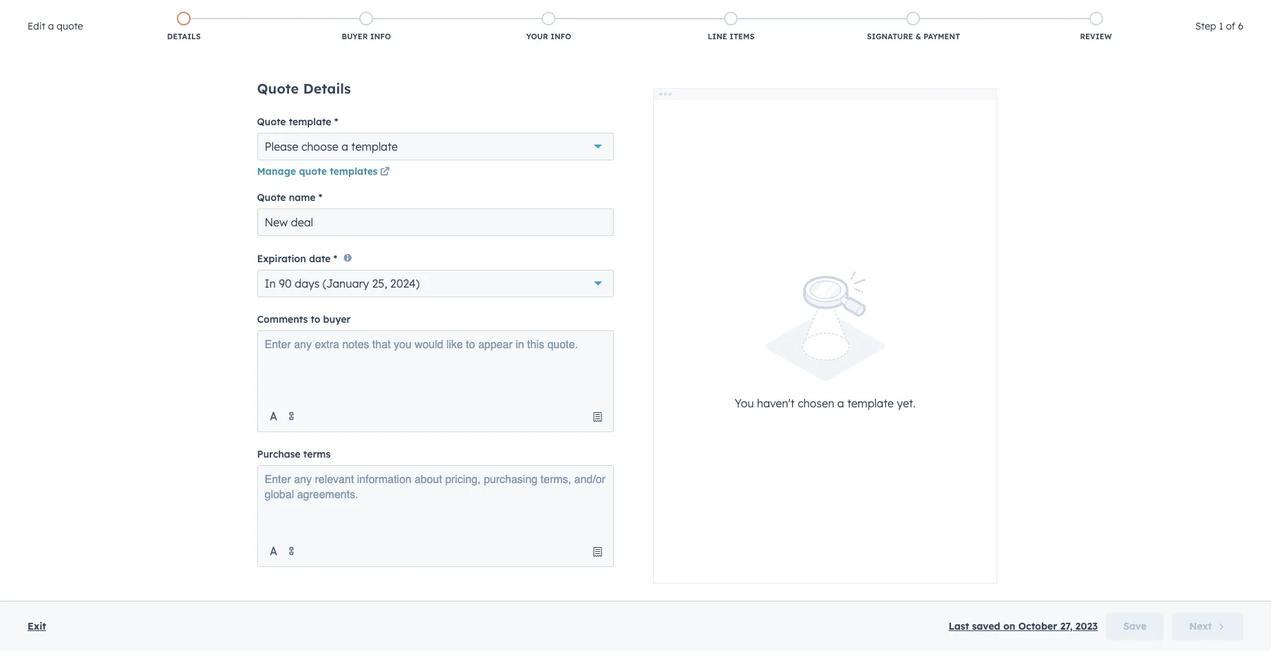 Task type: vqa. For each thing, say whether or not it's contained in the screenshot.
library
yes



Task type: locate. For each thing, give the bounding box(es) containing it.
0 vertical spatial line
[[413, 281, 438, 298]]

0 vertical spatial add
[[382, 281, 409, 298]]

library
[[531, 339, 563, 351]]

items left for
[[421, 311, 446, 324]]

to right selling
[[586, 311, 595, 324]]

the right for
[[464, 311, 479, 324]]

to
[[456, 12, 464, 22], [484, 281, 498, 298], [586, 311, 595, 324]]

1 vertical spatial add
[[382, 311, 400, 324]]

0 vertical spatial to
[[456, 12, 464, 22]]

2 horizontal spatial to
[[586, 311, 595, 324]]

0 vertical spatial items
[[442, 281, 480, 298]]

2 menu item from the left
[[1112, 34, 1138, 56]]

ended.
[[248, 10, 285, 23]]

sales
[[467, 12, 487, 22]]

2 vertical spatial line
[[642, 372, 659, 384]]

navigation
[[33, 107, 1239, 125]]

: $0.00
[[252, 212, 283, 225]]

margin
[[300, 212, 331, 225]]

1 horizontal spatial menu item
[[1112, 34, 1138, 56]]

add
[[382, 281, 409, 298], [382, 311, 400, 324]]

1 add from the top
[[382, 281, 409, 298]]

1 horizontal spatial to
[[484, 281, 498, 298]]

menu
[[978, 34, 1255, 56]]

0 vertical spatial the
[[464, 311, 479, 324]]

1 vertical spatial items
[[421, 311, 446, 324]]

0 horizontal spatial to
[[456, 12, 464, 22]]

help?
[[400, 10, 424, 23]]

your up add line items for the products you're selling to your customer.
[[502, 281, 534, 298]]

$0.00
[[257, 212, 283, 225]]

to up products
[[484, 281, 498, 298]]

2 add from the top
[[382, 311, 400, 324]]

0 horizontal spatial your
[[502, 281, 534, 298]]

margin (acv)
[[300, 212, 360, 225]]

the right about
[[472, 339, 487, 351]]

:
[[252, 212, 255, 225]]

items up for
[[442, 281, 480, 298]]

create custom line item button
[[553, 364, 700, 392]]

menu item left marketplaces popup button
[[1054, 34, 1080, 56]]

your left customer.
[[598, 311, 618, 324]]

to right talk
[[456, 12, 464, 22]]

2 vertical spatial to
[[586, 311, 595, 324]]

menu item
[[1054, 34, 1080, 56], [1112, 34, 1138, 56], [1184, 34, 1255, 56]]

1 vertical spatial your
[[598, 311, 618, 324]]

your
[[502, 281, 534, 298], [598, 311, 618, 324]]

talk to sales button
[[430, 8, 496, 26]]

about
[[440, 339, 469, 351]]

items
[[442, 281, 480, 298], [421, 311, 446, 324]]

1 vertical spatial line
[[403, 311, 418, 324]]

0 vertical spatial your
[[502, 281, 534, 298]]

menu item right marketplaces popup button
[[1112, 34, 1138, 56]]

1 horizontal spatial your
[[598, 311, 618, 324]]

items for for
[[421, 311, 446, 324]]

0 horizontal spatial menu item
[[1054, 34, 1080, 56]]

add for add line items to your deal
[[382, 281, 409, 298]]

need
[[375, 10, 398, 23]]

(acv)
[[334, 212, 360, 225]]

your marketing hub professional trial has ended. have questions or need help?
[[14, 10, 424, 23]]

more
[[413, 339, 437, 351]]

has
[[225, 10, 245, 23]]

menu item down close 'image'
[[1184, 34, 1255, 56]]

2 horizontal spatial menu item
[[1184, 34, 1255, 56]]

the
[[464, 311, 479, 324], [472, 339, 487, 351]]

custom
[[605, 372, 639, 384]]

talk
[[439, 12, 454, 22]]

line
[[413, 281, 438, 298], [403, 311, 418, 324], [642, 372, 659, 384]]

or
[[363, 10, 373, 23]]



Task type: describe. For each thing, give the bounding box(es) containing it.
trial
[[199, 10, 222, 23]]

items for to
[[442, 281, 480, 298]]

1 vertical spatial the
[[472, 339, 487, 351]]

1 vertical spatial to
[[484, 281, 498, 298]]

professional
[[128, 10, 196, 23]]

add line items to your deal
[[382, 281, 568, 298]]

line for add line items for the products you're selling to your customer.
[[403, 311, 418, 324]]

hub
[[102, 10, 125, 23]]

deal
[[538, 281, 568, 298]]

customer.
[[621, 311, 664, 324]]

learn more about the product library
[[382, 339, 563, 351]]

3 menu item from the left
[[1184, 34, 1255, 56]]

product
[[490, 339, 528, 351]]

have
[[290, 10, 314, 23]]

add line items for the products you're selling to your customer.
[[382, 311, 664, 324]]

selling
[[555, 311, 583, 324]]

your
[[14, 10, 39, 23]]

1 menu item from the left
[[1054, 34, 1080, 56]]

you're
[[525, 311, 552, 324]]

close image
[[1239, 12, 1250, 23]]

line for add line items to your deal
[[413, 281, 438, 298]]

item
[[662, 372, 683, 384]]

create custom line item
[[570, 372, 683, 384]]

products
[[481, 311, 522, 324]]

to inside button
[[456, 12, 464, 22]]

learn more about the product library link
[[382, 339, 563, 351]]

line inside button
[[642, 372, 659, 384]]

marketplaces button
[[1082, 34, 1111, 56]]

questions
[[317, 10, 360, 23]]

for
[[449, 311, 462, 324]]

marketing
[[42, 10, 99, 23]]

learn
[[382, 339, 410, 351]]

add for add line items for the products you're selling to your customer.
[[382, 311, 400, 324]]

create
[[570, 372, 602, 384]]

talk to sales
[[439, 12, 487, 22]]

marketplaces image
[[1090, 41, 1102, 53]]



